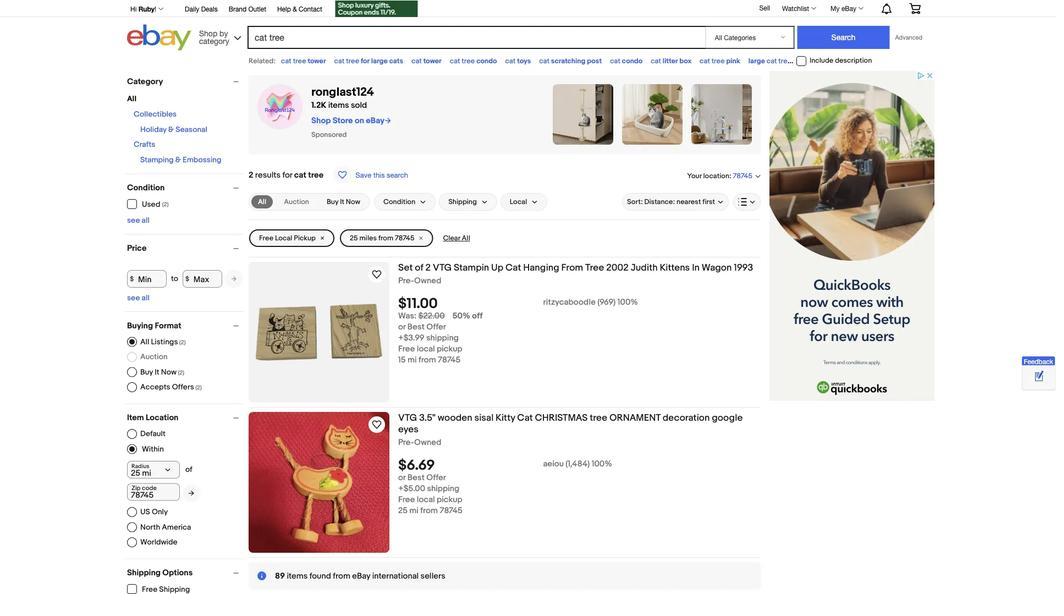 Task type: vqa. For each thing, say whether or not it's contained in the screenshot.
second Toy from the right
no



Task type: locate. For each thing, give the bounding box(es) containing it.
0 vertical spatial vtg
[[433, 262, 452, 274]]

!
[[155, 5, 156, 13]]

ronglast124 link
[[312, 85, 374, 99]]

2 local from the top
[[417, 495, 435, 505]]

1 horizontal spatial for
[[361, 57, 370, 65]]

1 vertical spatial of
[[185, 465, 193, 475]]

0 horizontal spatial large
[[371, 57, 388, 65]]

1 pickup from the top
[[437, 344, 463, 354]]

ritzycaboodle
[[544, 298, 596, 307]]

2 pre- from the top
[[398, 438, 414, 448]]

0 horizontal spatial it
[[155, 368, 159, 377]]

cat right cats
[[412, 57, 422, 65]]

0 horizontal spatial for
[[283, 170, 293, 180]]

watch set of 2 vtg stampin up cat hanging from tree 2002 judith kittens in wagon 1993 image
[[370, 268, 384, 281]]

cat inside set of 2 vtg stampin up cat hanging from tree 2002 judith kittens in wagon 1993 pre-owned
[[506, 262, 521, 274]]

1 see from the top
[[127, 216, 140, 225]]

mi right 15
[[408, 355, 417, 365]]

25 left the miles
[[350, 234, 358, 243]]

0 vertical spatial ebay
[[842, 4, 857, 12]]

local down +$3.99
[[417, 344, 435, 354]]

ornament
[[610, 412, 661, 424]]

1 vertical spatial mi
[[410, 506, 419, 516]]

best up +$3.99
[[408, 322, 425, 332]]

tree left "pink"
[[712, 57, 725, 65]]

cat for cat tree condo
[[450, 57, 460, 65]]

in
[[692, 262, 700, 274]]

0 vertical spatial condition button
[[127, 183, 244, 193]]

0 vertical spatial owned
[[414, 276, 442, 286]]

1 horizontal spatial 100%
[[618, 298, 638, 307]]

0 horizontal spatial 100%
[[592, 459, 612, 469]]

0 horizontal spatial shop
[[199, 29, 218, 38]]

watch vtg 3.5" wooden sisal kitty cat christmas tree ornament decoration google eyes image
[[370, 418, 384, 432]]

accepts offers (2)
[[140, 383, 202, 392]]

tree
[[293, 57, 306, 65], [346, 57, 359, 65], [462, 57, 475, 65], [712, 57, 725, 65], [779, 57, 792, 65], [812, 57, 825, 65], [308, 170, 324, 180], [590, 412, 608, 424]]

0 horizontal spatial vtg
[[398, 412, 417, 424]]

see down minimum value in $ text box
[[127, 293, 140, 303]]

0 vertical spatial pickup
[[437, 344, 463, 354]]

large right "pink"
[[749, 57, 766, 65]]

1 vertical spatial vtg
[[398, 412, 417, 424]]

now for buy it now (2)
[[161, 368, 177, 377]]

sort: distance: nearest first button
[[622, 193, 729, 211]]

of
[[415, 262, 424, 274], [185, 465, 193, 475]]

auction up 'buy it now (2)'
[[140, 352, 168, 362]]

cat left litter
[[651, 57, 661, 65]]

local inside the aeiou (1,484) 100% or best offer +$5.00 shipping free local pickup 25 mi from 78745
[[417, 495, 435, 505]]

2 horizontal spatial &
[[293, 5, 297, 13]]

1 vertical spatial 100%
[[592, 459, 612, 469]]

1 horizontal spatial auction
[[284, 198, 309, 206]]

cat left beige at the top right
[[800, 57, 811, 65]]

0 vertical spatial local
[[510, 198, 527, 206]]

owned down "eyes"
[[414, 438, 442, 448]]

condition button down stamping & embossing link
[[127, 183, 244, 193]]

of right set
[[415, 262, 424, 274]]

now up accepts offers (2)
[[161, 368, 177, 377]]

cat right toys
[[540, 57, 550, 65]]

best inside "or best offer +$3.99 shipping free local pickup 15 mi from 78745"
[[408, 322, 425, 332]]

1 horizontal spatial items
[[328, 100, 349, 110]]

None submit
[[798, 26, 890, 49]]

1 vertical spatial pickup
[[437, 495, 463, 505]]

main content containing $11.00
[[249, 71, 761, 594]]

1 vertical spatial see all button
[[127, 293, 150, 303]]

& right stamping
[[175, 155, 181, 165]]

buy inside main content
[[327, 198, 339, 206]]

mi
[[408, 355, 417, 365], [410, 506, 419, 516]]

1 horizontal spatial now
[[346, 198, 360, 206]]

cat right kitty
[[518, 412, 533, 424]]

sort: distance: nearest first
[[627, 198, 715, 206]]

to
[[171, 274, 178, 284]]

4 ronglast124 image from the left
[[692, 84, 752, 145]]

now down save
[[346, 198, 360, 206]]

1 vertical spatial or
[[398, 473, 406, 483]]

for right the results
[[283, 170, 293, 180]]

1 vertical spatial condition button
[[374, 193, 436, 211]]

see all button down used
[[127, 216, 150, 225]]

free inside "or best offer +$3.99 shipping free local pickup 15 mi from 78745"
[[398, 344, 415, 354]]

1 vertical spatial shipping
[[427, 484, 460, 494]]

items down ronglast124 link
[[328, 100, 349, 110]]

& inside account navigation
[[293, 5, 297, 13]]

1 best from the top
[[408, 322, 425, 332]]

help & contact link
[[277, 3, 322, 15]]

0 vertical spatial it
[[340, 198, 344, 206]]

2 or from the top
[[398, 473, 406, 483]]

1 vertical spatial local
[[417, 495, 435, 505]]

from down '+$5.00'
[[421, 506, 438, 516]]

0 vertical spatial or
[[398, 322, 406, 332]]

listings
[[151, 337, 178, 347]]

100% for aeiou (1,484) 100% or best offer +$5.00 shipping free local pickup 25 mi from 78745
[[592, 459, 612, 469]]

buying
[[127, 321, 153, 331]]

cat left toys
[[506, 57, 516, 65]]

1 horizontal spatial shipping
[[449, 198, 477, 206]]

clear all link
[[439, 230, 475, 247]]

1 tower from the left
[[308, 57, 326, 65]]

0 vertical spatial for
[[361, 57, 370, 65]]

shop by category button
[[194, 24, 244, 48]]

price
[[127, 244, 147, 253]]

0 vertical spatial auction
[[284, 198, 309, 206]]

see all button for condition
[[127, 216, 150, 225]]

0 vertical spatial pre-
[[398, 276, 414, 286]]

1 vertical spatial it
[[155, 368, 159, 377]]

from inside the aeiou (1,484) 100% or best offer +$5.00 shipping free local pickup 25 mi from 78745
[[421, 506, 438, 516]]

1 vertical spatial cat
[[518, 412, 533, 424]]

free down '+$5.00'
[[398, 495, 415, 505]]

1 or from the top
[[398, 322, 406, 332]]

1 vertical spatial buy
[[140, 368, 153, 377]]

0 horizontal spatial auction
[[140, 352, 168, 362]]

(2) inside used (2)
[[162, 201, 169, 208]]

shipping up the "clear all" link on the left
[[449, 198, 477, 206]]

1 offer from the top
[[427, 322, 446, 332]]

0 vertical spatial local
[[417, 344, 435, 354]]

tower right cats
[[424, 57, 442, 65]]

buy right auction link
[[327, 198, 339, 206]]

from right found
[[333, 571, 351, 581]]

1 horizontal spatial $
[[185, 275, 189, 283]]

tower up ronglast124 link
[[308, 57, 326, 65]]

or up '+$5.00'
[[398, 473, 406, 483]]

pre- down "eyes"
[[398, 438, 414, 448]]

cat for cat litter box
[[651, 57, 661, 65]]

2 best from the top
[[408, 473, 425, 483]]

cat right the up
[[506, 262, 521, 274]]

feedback
[[1025, 358, 1054, 365]]

(2) down buying format dropdown button
[[179, 339, 186, 346]]

it for buy it now
[[340, 198, 344, 206]]

0 vertical spatial shipping
[[449, 198, 477, 206]]

location
[[146, 413, 179, 423]]

all down minimum value in $ text box
[[142, 293, 150, 303]]

0 vertical spatial now
[[346, 198, 360, 206]]

0 vertical spatial items
[[328, 100, 349, 110]]

25 inside the aeiou (1,484) 100% or best offer +$5.00 shipping free local pickup 25 mi from 78745
[[398, 506, 408, 516]]

 (2) Items text field
[[178, 339, 186, 346]]

free inside free local pickup link
[[259, 234, 274, 243]]

mi inside "or best offer +$3.99 shipping free local pickup 15 mi from 78745"
[[408, 355, 417, 365]]

1 local from the top
[[417, 344, 435, 354]]

2 right set
[[426, 262, 431, 274]]

for left cats
[[361, 57, 370, 65]]

100% right "(1,484)"
[[592, 459, 612, 469]]

cat right related:
[[281, 57, 292, 65]]

cat tower
[[412, 57, 442, 65]]

tree left ornament
[[590, 412, 608, 424]]

(2) inside all listings (2)
[[179, 339, 186, 346]]

condo down search for anything text box
[[477, 57, 497, 65]]

buy it now
[[327, 198, 360, 206]]

1993
[[734, 262, 754, 274]]

1 vertical spatial ebay
[[366, 116, 385, 125]]

shipping inside dropdown button
[[449, 198, 477, 206]]

vtg left '3.5"'
[[398, 412, 417, 424]]

only
[[152, 508, 168, 517]]

78745 inside the aeiou (1,484) 100% or best offer +$5.00 shipping free local pickup 25 mi from 78745
[[440, 506, 463, 516]]

vtg 3.5" wooden sisal kitty cat christmas tree ornament decoration google eyes link
[[398, 412, 761, 438]]

offer inside "or best offer +$3.99 shipping free local pickup 15 mi from 78745"
[[427, 322, 446, 332]]

offer
[[427, 322, 446, 332], [427, 473, 446, 483]]

local
[[510, 198, 527, 206], [275, 234, 292, 243]]

from right the miles
[[379, 234, 394, 243]]

2 $ from the left
[[185, 275, 189, 283]]

cat right post
[[610, 57, 621, 65]]

2 all from the top
[[142, 293, 150, 303]]

it up accepts
[[155, 368, 159, 377]]

None text field
[[127, 484, 180, 501]]

was:
[[398, 311, 417, 321]]

ebay inside ronglast124 1.2k items sold shop store on ebay sponsored
[[366, 116, 385, 125]]

(2) right used
[[162, 201, 169, 208]]

local right shipping dropdown button
[[510, 198, 527, 206]]

1 horizontal spatial shop
[[312, 116, 331, 125]]

category
[[127, 77, 163, 86]]

2 see all button from the top
[[127, 293, 150, 303]]

cat scratching post
[[540, 57, 602, 65]]

Search for anything text field
[[249, 27, 704, 48]]

see up price
[[127, 216, 140, 225]]

for
[[361, 57, 370, 65], [283, 170, 293, 180]]

region
[[249, 562, 761, 590]]

owned up $11.00
[[414, 276, 442, 286]]

2 condo from the left
[[622, 57, 643, 65]]

vtg
[[433, 262, 452, 274], [398, 412, 417, 424]]

0 vertical spatial all
[[142, 216, 150, 225]]

condition button down search
[[374, 193, 436, 211]]

items inside ronglast124 1.2k items sold shop store on ebay sponsored
[[328, 100, 349, 110]]

0 vertical spatial shipping
[[427, 333, 459, 343]]

pre- down set
[[398, 276, 414, 286]]

2 vertical spatial &
[[175, 155, 181, 165]]

or down was:
[[398, 322, 406, 332]]

78745 inside "or best offer +$3.99 shipping free local pickup 15 mi from 78745"
[[438, 355, 461, 365]]

ebay
[[842, 4, 857, 12], [366, 116, 385, 125], [352, 571, 371, 581]]

$ right to
[[185, 275, 189, 283]]

condo right post
[[622, 57, 643, 65]]

$ for maximum value in $ text box
[[185, 275, 189, 283]]

hi ruby !
[[130, 5, 156, 13]]

0 vertical spatial 25
[[350, 234, 358, 243]]

(2) up offers
[[178, 369, 184, 376]]

0 horizontal spatial shipping
[[127, 568, 161, 578]]

1 horizontal spatial it
[[340, 198, 344, 206]]

tower
[[308, 57, 326, 65], [424, 57, 442, 65]]

aeiou
[[544, 459, 564, 469]]

see for condition
[[127, 216, 140, 225]]

1 horizontal spatial 25
[[398, 506, 408, 516]]

89
[[275, 571, 285, 581]]

for for large
[[361, 57, 370, 65]]

main content
[[249, 71, 761, 594]]

worldwide link
[[127, 538, 177, 548]]

shipping
[[449, 198, 477, 206], [127, 568, 161, 578]]

your
[[688, 172, 702, 180]]

1 vertical spatial best
[[408, 473, 425, 483]]

1 horizontal spatial buy
[[327, 198, 339, 206]]

1 horizontal spatial of
[[415, 262, 424, 274]]

ebay left international
[[352, 571, 371, 581]]

pre- inside vtg 3.5" wooden sisal kitty cat christmas tree ornament decoration google eyes pre-owned
[[398, 438, 414, 448]]

shipping inside "or best offer +$3.99 shipping free local pickup 15 mi from 78745"
[[427, 333, 459, 343]]

1 vertical spatial pre-
[[398, 438, 414, 448]]

stampin
[[454, 262, 489, 274]]

see all down minimum value in $ text box
[[127, 293, 150, 303]]

cat right "box"
[[700, 57, 710, 65]]

1 vertical spatial 2
[[426, 262, 431, 274]]

cat inside vtg 3.5" wooden sisal kitty cat christmas tree ornament decoration google eyes pre-owned
[[518, 412, 533, 424]]

for for cat
[[283, 170, 293, 180]]

save this search button
[[330, 166, 412, 184]]

1 vertical spatial &
[[168, 125, 174, 135]]

see all down used
[[127, 216, 150, 225]]

0 vertical spatial condition
[[127, 183, 165, 193]]

of up apply within filter image
[[185, 465, 193, 475]]

1 horizontal spatial condition
[[384, 198, 416, 206]]

0 vertical spatial buy
[[327, 198, 339, 206]]

1 horizontal spatial 2
[[426, 262, 431, 274]]

wooden
[[438, 412, 473, 424]]

tree left the include
[[779, 57, 792, 65]]

shop left by at left
[[199, 29, 218, 38]]

all down used
[[142, 216, 150, 225]]

category button
[[127, 77, 244, 86]]

by
[[220, 29, 228, 38]]

78745
[[733, 172, 753, 180], [395, 234, 415, 243], [438, 355, 461, 365], [440, 506, 463, 516]]

0 vertical spatial see
[[127, 216, 140, 225]]

1.2k
[[312, 100, 327, 110]]

0 horizontal spatial tower
[[308, 57, 326, 65]]

2 left the results
[[249, 170, 253, 180]]

ronglast124 image
[[258, 84, 303, 129], [553, 84, 614, 145], [622, 84, 683, 145], [692, 84, 752, 145]]

brand outlet link
[[229, 3, 266, 15]]

accepts
[[140, 383, 170, 392]]

vtg left stampin
[[433, 262, 452, 274]]

Minimum Value in $ text field
[[127, 270, 167, 288]]

1 pre- from the top
[[398, 276, 414, 286]]

1 ronglast124 image from the left
[[258, 84, 303, 129]]

0 vertical spatial &
[[293, 5, 297, 13]]

1 horizontal spatial tower
[[424, 57, 442, 65]]

pickup inside "or best offer +$3.99 shipping free local pickup 15 mi from 78745"
[[437, 344, 463, 354]]

0 vertical spatial see all
[[127, 216, 150, 225]]

1 horizontal spatial large
[[749, 57, 766, 65]]

set of 2 vtg stampin up cat hanging from tree 2002 judith kittens in wagon 1993 image
[[249, 262, 390, 403]]

cat up auction link
[[294, 170, 307, 180]]

1 vertical spatial all
[[142, 293, 150, 303]]

0 vertical spatial of
[[415, 262, 424, 274]]

pre-
[[398, 276, 414, 286], [398, 438, 414, 448]]

description
[[836, 57, 873, 65]]

1 owned from the top
[[414, 276, 442, 286]]

0 vertical spatial free
[[259, 234, 274, 243]]

shipping for shipping
[[449, 198, 477, 206]]

best inside the aeiou (1,484) 100% or best offer +$5.00 shipping free local pickup 25 mi from 78745
[[408, 473, 425, 483]]

free down all link
[[259, 234, 274, 243]]

cat for cat scratching post
[[540, 57, 550, 65]]

1 condo from the left
[[477, 57, 497, 65]]

auction down 2 results for cat tree
[[284, 198, 309, 206]]

best
[[408, 322, 425, 332], [408, 473, 425, 483]]

100% right "(969)"
[[618, 298, 638, 307]]

& right help
[[293, 5, 297, 13]]

item
[[127, 413, 144, 423]]

2 ronglast124 image from the left
[[553, 84, 614, 145]]

condition up used
[[127, 183, 165, 193]]

1 horizontal spatial condo
[[622, 57, 643, 65]]

get the coupon image
[[336, 1, 418, 17]]

see all button down minimum value in $ text box
[[127, 293, 150, 303]]

cat up ronglast124 link
[[334, 57, 345, 65]]

all down the results
[[258, 198, 266, 206]]

items right 89 link
[[287, 571, 308, 581]]

sort:
[[627, 198, 643, 206]]

0 horizontal spatial now
[[161, 368, 177, 377]]

shop by category
[[199, 29, 229, 45]]

items
[[328, 100, 349, 110], [287, 571, 308, 581]]

1 all from the top
[[142, 216, 150, 225]]

shipping down worldwide link
[[127, 568, 161, 578]]

1 see all button from the top
[[127, 216, 150, 225]]

shop inside ronglast124 1.2k items sold shop store on ebay sponsored
[[312, 116, 331, 125]]

0 horizontal spatial of
[[185, 465, 193, 475]]

ebay right on
[[366, 116, 385, 125]]

off
[[472, 311, 483, 321]]

0 vertical spatial cat
[[506, 262, 521, 274]]

1 vertical spatial see
[[127, 293, 140, 303]]

2 see all from the top
[[127, 293, 150, 303]]

0 horizontal spatial condition
[[127, 183, 165, 193]]

1 vertical spatial now
[[161, 368, 177, 377]]

1 vertical spatial shop
[[312, 116, 331, 125]]

1 see all from the top
[[127, 216, 150, 225]]

stamping & embossing
[[140, 155, 222, 165]]

shipping right '+$5.00'
[[427, 484, 460, 494]]

1 horizontal spatial &
[[175, 155, 181, 165]]

$ down price
[[130, 275, 134, 283]]

it
[[340, 198, 344, 206], [155, 368, 159, 377]]

ebay right my
[[842, 4, 857, 12]]

free up 15
[[398, 344, 415, 354]]

ebay inside account navigation
[[842, 4, 857, 12]]

see for price
[[127, 293, 140, 303]]

region containing 89
[[249, 562, 761, 590]]

(2) inside accepts offers (2)
[[195, 384, 202, 391]]

0 vertical spatial mi
[[408, 355, 417, 365]]

cat
[[506, 262, 521, 274], [518, 412, 533, 424]]

beige
[[827, 57, 846, 65]]

advertisement region
[[770, 71, 935, 401]]

2 offer from the top
[[427, 473, 446, 483]]

2 owned from the top
[[414, 438, 442, 448]]

or inside "or best offer +$3.99 shipping free local pickup 15 mi from 78745"
[[398, 322, 406, 332]]

tree up auction link
[[308, 170, 324, 180]]

1 vertical spatial see all
[[127, 293, 150, 303]]

it down save this search button in the top of the page
[[340, 198, 344, 206]]

0 horizontal spatial local
[[275, 234, 292, 243]]

0 vertical spatial 100%
[[618, 298, 638, 307]]

cat for cat tower
[[412, 57, 422, 65]]

shipping down $22.00
[[427, 333, 459, 343]]

0 horizontal spatial buy
[[140, 368, 153, 377]]

large left cats
[[371, 57, 388, 65]]

1 horizontal spatial condition button
[[374, 193, 436, 211]]

or
[[398, 322, 406, 332], [398, 473, 406, 483]]

2 see from the top
[[127, 293, 140, 303]]

1 vertical spatial offer
[[427, 473, 446, 483]]

0 horizontal spatial $
[[130, 275, 134, 283]]

cat right 'cat tower'
[[450, 57, 460, 65]]

cat for cat tree tower
[[281, 57, 292, 65]]

hi
[[130, 5, 137, 13]]

pickup inside the aeiou (1,484) 100% or best offer +$5.00 shipping free local pickup 25 mi from 78745
[[437, 495, 463, 505]]

1 vertical spatial auction
[[140, 352, 168, 362]]

$ for minimum value in $ text box
[[130, 275, 134, 283]]

$
[[130, 275, 134, 283], [185, 275, 189, 283]]

mi down '+$5.00'
[[410, 506, 419, 516]]

pickup
[[437, 344, 463, 354], [437, 495, 463, 505]]

cat
[[281, 57, 292, 65], [334, 57, 345, 65], [412, 57, 422, 65], [450, 57, 460, 65], [506, 57, 516, 65], [540, 57, 550, 65], [610, 57, 621, 65], [651, 57, 661, 65], [700, 57, 710, 65], [767, 57, 777, 65], [800, 57, 811, 65], [294, 170, 307, 180]]

from
[[379, 234, 394, 243], [419, 355, 436, 365], [421, 506, 438, 516], [333, 571, 351, 581]]

25 down '+$5.00'
[[398, 506, 408, 516]]

1 vertical spatial free
[[398, 344, 415, 354]]

1 horizontal spatial vtg
[[433, 262, 452, 274]]

100% inside the aeiou (1,484) 100% or best offer +$5.00 shipping free local pickup 25 mi from 78745
[[592, 459, 612, 469]]

0 vertical spatial see all button
[[127, 216, 150, 225]]

0 horizontal spatial condo
[[477, 57, 497, 65]]

cat tree pink
[[700, 57, 741, 65]]

from right 15
[[419, 355, 436, 365]]

box
[[680, 57, 692, 65]]

(2) right offers
[[195, 384, 202, 391]]

1 $ from the left
[[130, 275, 134, 283]]

shop down 1.2k
[[312, 116, 331, 125]]

condition down search
[[384, 198, 416, 206]]

buy up accepts
[[140, 368, 153, 377]]

see all button for price
[[127, 293, 150, 303]]

sell link
[[755, 4, 775, 12]]

0 horizontal spatial 25
[[350, 234, 358, 243]]

cat right "pink"
[[767, 57, 777, 65]]

2 pickup from the top
[[437, 495, 463, 505]]

none submit inside shop by category banner
[[798, 26, 890, 49]]

2 vertical spatial free
[[398, 495, 415, 505]]

1 vertical spatial owned
[[414, 438, 442, 448]]

& right holiday
[[168, 125, 174, 135]]



Task type: describe. For each thing, give the bounding box(es) containing it.
vtg 3.5" wooden sisal kitty cat christmas tree ornament decoration google eyes pre-owned
[[398, 412, 743, 448]]

brand
[[229, 5, 247, 13]]

or best offer +$3.99 shipping free local pickup 15 mi from 78745
[[398, 322, 463, 365]]

holiday
[[140, 125, 167, 135]]

ruby
[[139, 5, 155, 13]]

crafts
[[134, 140, 155, 149]]

pre- inside set of 2 vtg stampin up cat hanging from tree 2002 judith kittens in wagon 1993 pre-owned
[[398, 276, 414, 286]]

clear
[[443, 234, 460, 243]]

related:
[[249, 57, 276, 65]]

all down buying at the bottom of the page
[[140, 337, 149, 347]]

sponsored
[[312, 130, 347, 139]]

us only link
[[127, 507, 168, 517]]

holiday & seasonal
[[140, 125, 207, 135]]

offer inside the aeiou (1,484) 100% or best offer +$5.00 shipping free local pickup 25 mi from 78745
[[427, 473, 446, 483]]

shipping for shipping options
[[127, 568, 161, 578]]

price button
[[127, 244, 244, 253]]

78745 inside your location : 78745
[[733, 172, 753, 180]]

tree up the ronglast124
[[346, 57, 359, 65]]

within
[[142, 445, 164, 454]]

search
[[387, 171, 408, 179]]

see all for condition
[[127, 216, 150, 225]]

cat tree for large cats
[[334, 57, 403, 65]]

2 tower from the left
[[424, 57, 442, 65]]

apply within filter image
[[189, 490, 194, 497]]

account navigation
[[124, 0, 930, 18]]

vtg 3.5" wooden sisal kitty cat christmas tree ornament decoration google eyes image
[[249, 412, 390, 553]]

shipping options button
[[127, 568, 244, 578]]

north america
[[140, 523, 191, 532]]

vtg inside vtg 3.5" wooden sisal kitty cat christmas tree ornament decoration google eyes pre-owned
[[398, 412, 417, 424]]

from inside "or best offer +$3.99 shipping free local pickup 15 mi from 78745"
[[419, 355, 436, 365]]

large cat tree
[[749, 57, 792, 65]]

tree right related:
[[293, 57, 306, 65]]

item location button
[[127, 413, 244, 423]]

first
[[703, 198, 715, 206]]

All selected text field
[[258, 197, 266, 207]]

my
[[831, 4, 840, 12]]

used (2)
[[142, 200, 169, 209]]

buy for buy it now
[[327, 198, 339, 206]]

location
[[704, 172, 730, 180]]

or inside the aeiou (1,484) 100% or best offer +$5.00 shipping free local pickup 25 mi from 78745
[[398, 473, 406, 483]]

& for help
[[293, 5, 297, 13]]

sell
[[760, 4, 771, 12]]

50%
[[453, 311, 471, 321]]

embossing
[[183, 155, 222, 165]]

tree down search for anything text box
[[462, 57, 475, 65]]

& for stamping
[[175, 155, 181, 165]]

shop by category banner
[[124, 0, 930, 53]]

outlet
[[248, 5, 266, 13]]

2 large from the left
[[749, 57, 766, 65]]

1 large from the left
[[371, 57, 388, 65]]

vtg 3.5" wooden sisal kitty cat christmas tree ornament decoration google eyes heading
[[398, 412, 743, 435]]

scratching
[[551, 57, 586, 65]]

item location
[[127, 413, 179, 423]]

2 inside set of 2 vtg stampin up cat hanging from tree 2002 judith kittens in wagon 1993 pre-owned
[[426, 262, 431, 274]]

vtg inside set of 2 vtg stampin up cat hanging from tree 2002 judith kittens in wagon 1993 pre-owned
[[433, 262, 452, 274]]

watchlist
[[783, 4, 810, 12]]

(2) inside 'buy it now (2)'
[[178, 369, 184, 376]]

(1,484)
[[566, 459, 590, 469]]

help & contact
[[277, 5, 322, 13]]

sellers
[[421, 571, 446, 581]]

cat for cat toys
[[506, 57, 516, 65]]

cat tree beige
[[800, 57, 846, 65]]

options
[[163, 568, 193, 578]]

$22.00
[[419, 311, 445, 321]]

local inside "local" dropdown button
[[510, 198, 527, 206]]

from
[[562, 262, 584, 274]]

your shopping cart image
[[909, 3, 922, 14]]

set of 2 vtg stampin up cat hanging from tree 2002 judith kittens in wagon 1993 link
[[398, 262, 761, 276]]

save
[[356, 171, 372, 179]]

set of 2 vtg stampin up cat hanging from tree 2002 judith kittens in wagon 1993 pre-owned
[[398, 262, 754, 286]]

buy it now link
[[320, 195, 367, 209]]

50% off
[[453, 311, 483, 321]]

hanging
[[524, 262, 560, 274]]

north
[[140, 523, 160, 532]]

litter
[[663, 57, 678, 65]]

$6.69
[[398, 457, 435, 475]]

0 horizontal spatial condition button
[[127, 183, 244, 193]]

distance:
[[645, 198, 675, 206]]

 (2) Items text field
[[194, 384, 202, 391]]

judith
[[631, 262, 658, 274]]

this
[[374, 171, 385, 179]]

north america link
[[127, 523, 191, 532]]

now for buy it now
[[346, 198, 360, 206]]

1 vertical spatial condition
[[384, 198, 416, 206]]

ronglast124
[[312, 85, 374, 99]]

kittens
[[660, 262, 690, 274]]

cat litter box
[[651, 57, 692, 65]]

us only
[[140, 508, 168, 517]]

cat for cat tree beige
[[800, 57, 811, 65]]

25 miles from 78745
[[350, 234, 415, 243]]

ronglast124 1.2k items sold shop store on ebay sponsored
[[312, 85, 385, 139]]

ritzycaboodle (969) 100%
[[544, 298, 638, 307]]

america
[[162, 523, 191, 532]]

owned inside set of 2 vtg stampin up cat hanging from tree 2002 judith kittens in wagon 1993 pre-owned
[[414, 276, 442, 286]]

tree left beige at the top right
[[812, 57, 825, 65]]

stamping
[[140, 155, 174, 165]]

cat for cat tree for large cats
[[334, 57, 345, 65]]

mi inside the aeiou (1,484) 100% or best offer +$5.00 shipping free local pickup 25 mi from 78745
[[410, 506, 419, 516]]

google
[[712, 412, 743, 424]]

& for holiday
[[168, 125, 174, 135]]

on
[[355, 116, 364, 125]]

shop inside shop by category
[[199, 29, 218, 38]]

category
[[199, 36, 229, 45]]

all for price
[[142, 293, 150, 303]]

+$5.00
[[398, 484, 425, 494]]

daily
[[185, 5, 199, 13]]

buy for buy it now (2)
[[140, 368, 153, 377]]

seasonal
[[176, 125, 207, 135]]

 (2) Items text field
[[177, 369, 184, 376]]

listing options selector. list view selected. image
[[739, 198, 756, 206]]

0 horizontal spatial items
[[287, 571, 308, 581]]

help
[[277, 5, 291, 13]]

0 horizontal spatial 2
[[249, 170, 253, 180]]

sold
[[351, 100, 367, 110]]

include description
[[810, 57, 873, 65]]

all for condition
[[142, 216, 150, 225]]

free inside the aeiou (1,484) 100% or best offer +$5.00 shipping free local pickup 25 mi from 78745
[[398, 495, 415, 505]]

shipping inside the aeiou (1,484) 100% or best offer +$5.00 shipping free local pickup 25 mi from 78745
[[427, 484, 460, 494]]

kitty
[[496, 412, 515, 424]]

buying format button
[[127, 321, 244, 331]]

it for buy it now (2)
[[155, 368, 159, 377]]

local inside "or best offer +$3.99 shipping free local pickup 15 mi from 78745"
[[417, 344, 435, 354]]

contact
[[299, 5, 322, 13]]

cat condo
[[610, 57, 643, 65]]

include
[[810, 57, 834, 65]]

25 miles from 78745 link
[[340, 230, 433, 247]]

buy it now (2)
[[140, 368, 184, 377]]

of inside set of 2 vtg stampin up cat hanging from tree 2002 judith kittens in wagon 1993 pre-owned
[[415, 262, 424, 274]]

miles
[[360, 234, 377, 243]]

Maximum Value in $ text field
[[183, 270, 222, 288]]

local inside free local pickup link
[[275, 234, 292, 243]]

advanced link
[[890, 26, 928, 48]]

all down category
[[127, 94, 136, 104]]

tree inside vtg 3.5" wooden sisal kitty cat christmas tree ornament decoration google eyes pre-owned
[[590, 412, 608, 424]]

see all for price
[[127, 293, 150, 303]]

2 results for cat tree
[[249, 170, 324, 180]]

100% for ritzycaboodle (969) 100%
[[618, 298, 638, 307]]

cat for cat tree pink
[[700, 57, 710, 65]]

toys
[[517, 57, 531, 65]]

cat for cat condo
[[610, 57, 621, 65]]

all right clear in the left of the page
[[462, 234, 470, 243]]

shop store on ebay link
[[312, 116, 391, 125]]

3 ronglast124 image from the left
[[622, 84, 683, 145]]

pickup
[[294, 234, 316, 243]]

store
[[333, 116, 353, 125]]

2 vertical spatial ebay
[[352, 571, 371, 581]]

format
[[155, 321, 181, 331]]

set of 2 vtg stampin up cat hanging from tree 2002 judith kittens in wagon 1993 heading
[[398, 262, 754, 274]]

owned inside vtg 3.5" wooden sisal kitty cat christmas tree ornament decoration google eyes pre-owned
[[414, 438, 442, 448]]



